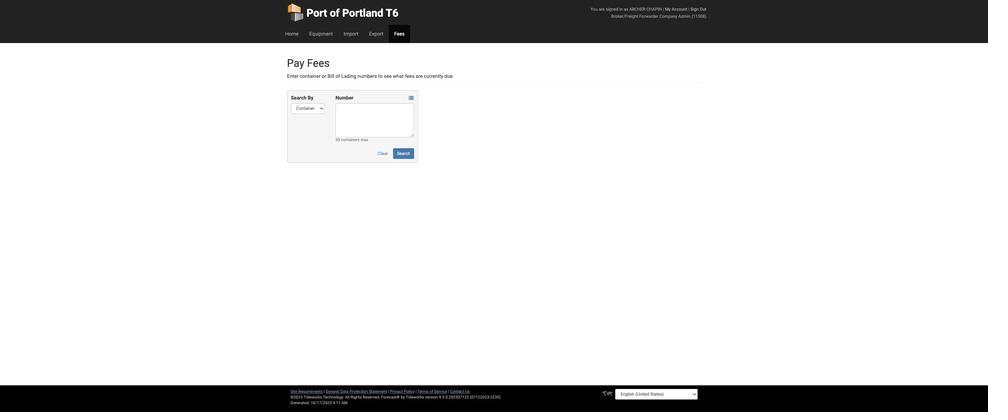 Task type: describe. For each thing, give the bounding box(es) containing it.
data
[[341, 390, 349, 394]]

| up 9.5.0.202307122
[[449, 390, 450, 394]]

general
[[326, 390, 340, 394]]

to
[[379, 73, 383, 79]]

sign
[[691, 7, 699, 12]]

service
[[435, 390, 448, 394]]

of inside site requirements | general data protection statement | privacy policy | terms of service | contact us ©2023 tideworks technology. all rights reserved. forecast® by tideworks version 9.5.0.202307122 (07122023-2235) generated: 10/17/2023 9:11 am
[[430, 390, 434, 394]]

forecast®
[[382, 395, 400, 400]]

signed
[[606, 7, 619, 12]]

2235)
[[491, 395, 501, 400]]

reserved.
[[363, 395, 381, 400]]

export
[[369, 31, 384, 37]]

(11508)
[[692, 14, 707, 19]]

| left 'general'
[[324, 390, 325, 394]]

max
[[361, 138, 369, 142]]

what
[[393, 73, 404, 79]]

pay
[[287, 57, 305, 69]]

fees
[[405, 73, 415, 79]]

Number text field
[[336, 103, 414, 137]]

you are signed in as archer chapin | my account | sign out broker/freight forwarder company admin (11508)
[[591, 7, 707, 19]]

show list image
[[409, 96, 414, 101]]

(07122023-
[[470, 395, 491, 400]]

terms of service link
[[418, 390, 448, 394]]

search for search by
[[291, 95, 307, 101]]

site requirements | general data protection statement | privacy policy | terms of service | contact us ©2023 tideworks technology. all rights reserved. forecast® by tideworks version 9.5.0.202307122 (07122023-2235) generated: 10/17/2023 9:11 am
[[291, 390, 501, 406]]

company
[[660, 14, 678, 19]]

version
[[426, 395, 438, 400]]

| left sign
[[689, 7, 690, 12]]

equipment
[[310, 31, 333, 37]]

in
[[620, 7, 623, 12]]

home button
[[280, 25, 304, 43]]

contact
[[451, 390, 464, 394]]

privacy policy link
[[390, 390, 415, 394]]

import
[[344, 31, 359, 37]]

currently
[[424, 73, 444, 79]]

contact us link
[[451, 390, 470, 394]]

pay fees
[[287, 57, 330, 69]]

port of portland t6 link
[[287, 0, 399, 25]]

9:11
[[333, 401, 341, 406]]

| left my
[[663, 7, 665, 12]]

generated:
[[291, 401, 310, 406]]

rights
[[351, 395, 362, 400]]

site requirements link
[[291, 390, 323, 394]]

port of portland t6
[[307, 7, 399, 19]]

or
[[322, 73, 327, 79]]

protection
[[350, 390, 368, 394]]

admin
[[679, 14, 691, 19]]

10/17/2023
[[311, 401, 332, 406]]

privacy
[[390, 390, 403, 394]]

archer
[[630, 7, 646, 12]]

clear button
[[375, 148, 392, 159]]

out
[[700, 7, 707, 12]]

clear
[[378, 151, 388, 156]]

forwarder
[[640, 14, 659, 19]]

containers
[[341, 138, 360, 142]]

account
[[672, 7, 688, 12]]



Task type: locate. For each thing, give the bounding box(es) containing it.
2 vertical spatial of
[[430, 390, 434, 394]]

you
[[591, 7, 598, 12]]

terms
[[418, 390, 429, 394]]

©2023 tideworks
[[291, 395, 322, 400]]

fees up the or
[[307, 57, 330, 69]]

statement
[[369, 390, 388, 394]]

home
[[285, 31, 299, 37]]

bill
[[328, 73, 335, 79]]

fees inside dropdown button
[[394, 31, 405, 37]]

sign out link
[[691, 7, 707, 12]]

0 horizontal spatial search
[[291, 95, 307, 101]]

are right fees
[[416, 73, 423, 79]]

site
[[291, 390, 298, 394]]

requirements
[[299, 390, 323, 394]]

1 horizontal spatial search
[[397, 151, 410, 156]]

fees
[[394, 31, 405, 37], [307, 57, 330, 69]]

numbers
[[358, 73, 377, 79]]

0 vertical spatial fees
[[394, 31, 405, 37]]

by
[[401, 395, 405, 400]]

see
[[384, 73, 392, 79]]

1 vertical spatial are
[[416, 73, 423, 79]]

enter container or bill of lading numbers to see what fees are currently due.
[[287, 73, 454, 79]]

number
[[336, 95, 354, 101]]

lading
[[342, 73, 357, 79]]

0 horizontal spatial are
[[416, 73, 423, 79]]

search right clear
[[397, 151, 410, 156]]

1 horizontal spatial are
[[599, 7, 605, 12]]

of
[[330, 7, 340, 19], [336, 73, 340, 79], [430, 390, 434, 394]]

9.5.0.202307122
[[439, 395, 469, 400]]

container
[[300, 73, 321, 79]]

| up tideworks
[[416, 390, 417, 394]]

1 vertical spatial search
[[397, 151, 410, 156]]

search for search
[[397, 151, 410, 156]]

port
[[307, 7, 327, 19]]

my
[[666, 7, 671, 12]]

equipment button
[[304, 25, 339, 43]]

|
[[663, 7, 665, 12], [689, 7, 690, 12], [324, 390, 325, 394], [388, 390, 389, 394], [416, 390, 417, 394], [449, 390, 450, 394]]

search inside button
[[397, 151, 410, 156]]

export button
[[364, 25, 389, 43]]

search
[[291, 95, 307, 101], [397, 151, 410, 156]]

are right you
[[599, 7, 605, 12]]

0 vertical spatial of
[[330, 7, 340, 19]]

due.
[[445, 73, 454, 79]]

us
[[465, 390, 470, 394]]

of up version
[[430, 390, 434, 394]]

my account link
[[666, 7, 688, 12]]

search by
[[291, 95, 314, 101]]

0 horizontal spatial fees
[[307, 57, 330, 69]]

general data protection statement link
[[326, 390, 388, 394]]

all
[[345, 395, 350, 400]]

as
[[624, 7, 629, 12]]

of right port
[[330, 7, 340, 19]]

50 containers max
[[336, 138, 369, 142]]

50
[[336, 138, 340, 142]]

search left the by
[[291, 95, 307, 101]]

policy
[[404, 390, 415, 394]]

are inside you are signed in as archer chapin | my account | sign out broker/freight forwarder company admin (11508)
[[599, 7, 605, 12]]

1 vertical spatial of
[[336, 73, 340, 79]]

fees button
[[389, 25, 410, 43]]

0 vertical spatial are
[[599, 7, 605, 12]]

| up forecast®
[[388, 390, 389, 394]]

portland
[[343, 7, 384, 19]]

am
[[342, 401, 348, 406]]

are
[[599, 7, 605, 12], [416, 73, 423, 79]]

1 vertical spatial fees
[[307, 57, 330, 69]]

1 horizontal spatial fees
[[394, 31, 405, 37]]

chapin
[[647, 7, 662, 12]]

technology.
[[323, 395, 344, 400]]

by
[[308, 95, 314, 101]]

0 vertical spatial search
[[291, 95, 307, 101]]

search button
[[393, 148, 414, 159]]

fees down t6
[[394, 31, 405, 37]]

broker/freight
[[612, 14, 639, 19]]

import button
[[339, 25, 364, 43]]

enter
[[287, 73, 299, 79]]

of right bill
[[336, 73, 340, 79]]

t6
[[386, 7, 399, 19]]

tideworks
[[406, 395, 425, 400]]



Task type: vqa. For each thing, say whether or not it's contained in the screenshot.
Number *
no



